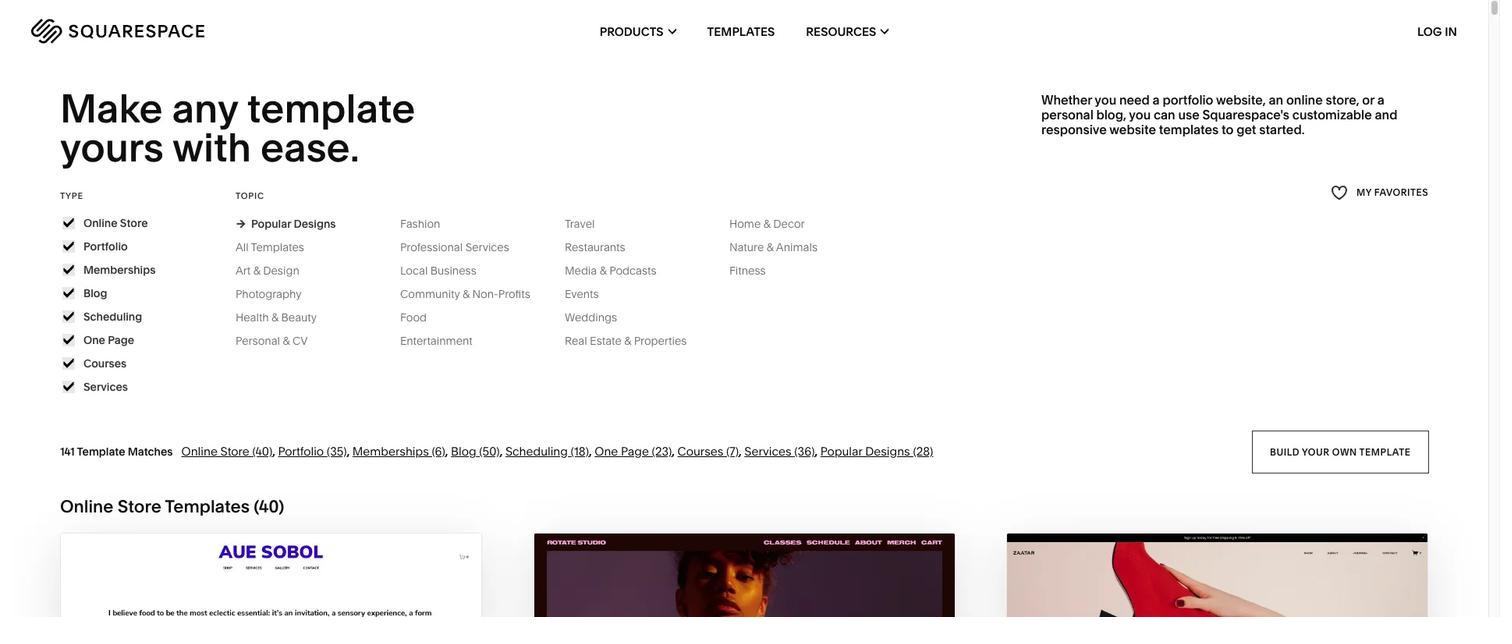 Task type: vqa. For each thing, say whether or not it's contained in the screenshot.
middle services
yes



Task type: describe. For each thing, give the bounding box(es) containing it.
& for podcasts
[[600, 264, 607, 278]]

make
[[60, 84, 163, 133]]

0 horizontal spatial templates
[[165, 496, 250, 517]]

1 vertical spatial popular
[[821, 444, 863, 459]]

(6)
[[432, 444, 445, 459]]

your
[[1302, 446, 1329, 457]]

to
[[1222, 122, 1234, 137]]

get
[[1237, 122, 1256, 137]]

portfolio (35) link
[[278, 444, 347, 459]]

courses (7) link
[[678, 444, 739, 459]]

non-
[[472, 287, 498, 301]]

& for animals
[[767, 240, 774, 254]]

blog (50) link
[[451, 444, 500, 459]]

real
[[565, 334, 587, 348]]

store for online store (40) , portfolio (35) , memberships (6) , blog (50) , scheduling (18) , one page (23) , courses (7) , services (36) , popular designs (28)
[[220, 444, 250, 459]]

need
[[1119, 92, 1150, 108]]

real estate & properties
[[565, 334, 687, 348]]

8 , from the left
[[815, 444, 818, 459]]

my favorites link
[[1331, 182, 1429, 203]]

entertainment
[[400, 334, 473, 348]]

any
[[172, 84, 238, 133]]

in
[[1445, 24, 1457, 39]]

(
[[254, 496, 259, 517]]

0 horizontal spatial memberships
[[83, 263, 156, 277]]

portfolio
[[1163, 92, 1214, 108]]

entertainment link
[[400, 334, 488, 348]]

1 horizontal spatial designs
[[865, 444, 910, 459]]

resources button
[[806, 0, 889, 62]]

0 horizontal spatial services
[[83, 380, 128, 394]]

online store (40) , portfolio (35) , memberships (6) , blog (50) , scheduling (18) , one page (23) , courses (7) , services (36) , popular designs (28)
[[181, 444, 933, 459]]

0 horizontal spatial designs
[[294, 217, 336, 231]]

own
[[1332, 446, 1357, 457]]

my favorites
[[1357, 187, 1429, 198]]

community
[[400, 287, 460, 301]]

responsive
[[1041, 122, 1107, 137]]

1 , from the left
[[272, 444, 275, 459]]

website,
[[1216, 92, 1266, 108]]

community & non-profits link
[[400, 287, 546, 301]]

make any template yours with ease.
[[60, 84, 424, 172]]

travel link
[[565, 217, 610, 231]]

store for online store templates ( 40 )
[[118, 496, 161, 517]]

template inside make any template yours with ease.
[[247, 84, 415, 133]]

home
[[729, 217, 761, 231]]

squarespace logo image
[[31, 19, 204, 44]]

rotate image
[[534, 533, 954, 617]]

whether
[[1041, 92, 1092, 108]]

properties
[[634, 334, 687, 348]]

blog,
[[1097, 107, 1127, 123]]

ease.
[[260, 124, 359, 172]]

7 , from the left
[[739, 444, 742, 459]]

& for beauty
[[272, 310, 279, 324]]

0 vertical spatial services
[[465, 240, 509, 254]]

real estate & properties link
[[565, 334, 702, 348]]

popular designs (28) link
[[821, 444, 933, 459]]

2 vertical spatial services
[[745, 444, 792, 459]]

media & podcasts
[[565, 264, 657, 278]]

personal
[[236, 334, 280, 348]]

profits
[[498, 287, 530, 301]]

1 vertical spatial templates
[[251, 240, 304, 254]]

0 vertical spatial one
[[83, 333, 105, 347]]

141
[[60, 445, 75, 459]]

professional services
[[400, 240, 509, 254]]

matches
[[128, 445, 173, 459]]

aue sobol image
[[61, 533, 481, 617]]

squarespace logo link
[[31, 19, 316, 44]]

4 , from the left
[[500, 444, 503, 459]]

log
[[1418, 24, 1442, 39]]

favorites
[[1374, 187, 1429, 198]]

events
[[565, 287, 599, 301]]

fashion link
[[400, 217, 456, 231]]

(7)
[[726, 444, 739, 459]]

community & non-profits
[[400, 287, 530, 301]]

food
[[400, 310, 427, 324]]

1 vertical spatial blog
[[451, 444, 476, 459]]

animals
[[776, 240, 818, 254]]

restaurants
[[565, 240, 625, 254]]

online store (40) link
[[181, 444, 272, 459]]

events link
[[565, 287, 614, 301]]

one page
[[83, 333, 134, 347]]

use
[[1178, 107, 1200, 123]]

yours
[[60, 124, 164, 172]]

estate
[[590, 334, 622, 348]]

1 a from the left
[[1153, 92, 1160, 108]]

local
[[400, 264, 428, 278]]

weddings
[[565, 310, 617, 324]]

personal & cv link
[[236, 334, 323, 348]]

6 , from the left
[[672, 444, 675, 459]]

food link
[[400, 310, 442, 324]]

1 horizontal spatial you
[[1129, 107, 1151, 123]]

podcasts
[[609, 264, 657, 278]]

photography link
[[236, 287, 317, 301]]

aue sobol element
[[61, 533, 481, 617]]



Task type: locate. For each thing, give the bounding box(es) containing it.
scheduling left (18)
[[505, 444, 568, 459]]

& right home
[[764, 217, 771, 231]]

& right health
[[272, 310, 279, 324]]

popular designs link
[[236, 217, 336, 231]]

decor
[[773, 217, 805, 231]]

online store
[[83, 216, 148, 230]]

popular up all templates
[[251, 217, 291, 231]]

zaatar element
[[1007, 533, 1428, 617]]

build
[[1270, 446, 1300, 457]]

courses left (7)
[[678, 444, 724, 459]]

online for online store templates ( 40 )
[[60, 496, 114, 517]]

online for online store
[[83, 216, 117, 230]]

products button
[[600, 0, 676, 62]]

whether you need a portfolio website, an online store, or a personal blog, you can use squarespace's customizable and responsive website templates to get started.
[[1041, 92, 1398, 137]]

a right or
[[1378, 92, 1385, 108]]

courses down one page on the bottom left of the page
[[83, 356, 127, 370]]

40
[[259, 496, 279, 517]]

1 horizontal spatial templates
[[251, 240, 304, 254]]

zaatar image
[[1007, 533, 1428, 617]]

memberships down online store
[[83, 263, 156, 277]]

0 horizontal spatial template
[[247, 84, 415, 133]]

2 vertical spatial online
[[60, 496, 114, 517]]

my
[[1357, 187, 1372, 198]]

nature & animals
[[729, 240, 818, 254]]

& for non-
[[463, 287, 470, 301]]

professional services link
[[400, 240, 525, 254]]

, left memberships (6) link
[[347, 444, 350, 459]]

you
[[1095, 92, 1117, 108], [1129, 107, 1151, 123]]

home & decor
[[729, 217, 805, 231]]

health & beauty
[[236, 310, 317, 324]]

home & decor link
[[729, 217, 820, 231]]

you left need
[[1095, 92, 1117, 108]]

templates
[[1159, 122, 1219, 137]]

& for decor
[[764, 217, 771, 231]]

media
[[565, 264, 597, 278]]

(23)
[[652, 444, 672, 459]]

designs left the '(28)'
[[865, 444, 910, 459]]

1 horizontal spatial one
[[595, 444, 618, 459]]

rotate element
[[534, 533, 954, 617]]

141 template matches
[[60, 445, 173, 459]]

& right the art
[[253, 264, 260, 278]]

build your own template button
[[1252, 430, 1429, 473]]

2 , from the left
[[347, 444, 350, 459]]

(18)
[[571, 444, 589, 459]]

popular right the (36)
[[821, 444, 863, 459]]

0 vertical spatial courses
[[83, 356, 127, 370]]

online down template at left bottom
[[60, 496, 114, 517]]

squarespace's
[[1203, 107, 1290, 123]]

store
[[120, 216, 148, 230], [220, 444, 250, 459], [118, 496, 161, 517]]

0 vertical spatial blog
[[83, 286, 107, 300]]

business
[[430, 264, 477, 278]]

(40)
[[252, 444, 272, 459]]

portfolio
[[83, 239, 128, 253], [278, 444, 324, 459]]

1 horizontal spatial scheduling
[[505, 444, 568, 459]]

a right need
[[1153, 92, 1160, 108]]

1 horizontal spatial popular
[[821, 444, 863, 459]]

0 vertical spatial online
[[83, 216, 117, 230]]

1 vertical spatial online
[[181, 444, 218, 459]]

art & design
[[236, 264, 299, 278]]

0 horizontal spatial popular
[[251, 217, 291, 231]]

0 horizontal spatial page
[[108, 333, 134, 347]]

1 vertical spatial designs
[[865, 444, 910, 459]]

, left courses (7) link
[[672, 444, 675, 459]]

, left services (36) link
[[739, 444, 742, 459]]

an
[[1269, 92, 1284, 108]]

(28)
[[913, 444, 933, 459]]

store for online store
[[120, 216, 148, 230]]

1 horizontal spatial template
[[1359, 446, 1411, 457]]

0 horizontal spatial you
[[1095, 92, 1117, 108]]

1 vertical spatial scheduling
[[505, 444, 568, 459]]

1 horizontal spatial a
[[1378, 92, 1385, 108]]

2 vertical spatial templates
[[165, 496, 250, 517]]

& right nature
[[767, 240, 774, 254]]

1 vertical spatial page
[[621, 444, 649, 459]]

1 vertical spatial courses
[[678, 444, 724, 459]]

services (36) link
[[745, 444, 815, 459]]

portfolio left (35)
[[278, 444, 324, 459]]

nature
[[729, 240, 764, 254]]

1 horizontal spatial services
[[465, 240, 509, 254]]

2 a from the left
[[1378, 92, 1385, 108]]

memberships (6) link
[[353, 444, 445, 459]]

started.
[[1259, 122, 1305, 137]]

1 vertical spatial template
[[1359, 446, 1411, 457]]

1 horizontal spatial memberships
[[353, 444, 429, 459]]

1 horizontal spatial courses
[[678, 444, 724, 459]]

website
[[1110, 122, 1156, 137]]

and
[[1375, 107, 1398, 123]]

health
[[236, 310, 269, 324]]

with
[[172, 124, 251, 172]]

blog up one page on the bottom left of the page
[[83, 286, 107, 300]]

3 , from the left
[[445, 444, 448, 459]]

online
[[83, 216, 117, 230], [181, 444, 218, 459], [60, 496, 114, 517]]

0 horizontal spatial courses
[[83, 356, 127, 370]]

, left one page (23) link on the bottom left of the page
[[589, 444, 592, 459]]

)
[[279, 496, 284, 517]]

0 vertical spatial memberships
[[83, 263, 156, 277]]

scheduling (18) link
[[505, 444, 589, 459]]

1 vertical spatial store
[[220, 444, 250, 459]]

products
[[600, 24, 664, 39]]

& for design
[[253, 264, 260, 278]]

one page (23) link
[[595, 444, 672, 459]]

0 horizontal spatial a
[[1153, 92, 1160, 108]]

log             in
[[1418, 24, 1457, 39]]

health & beauty link
[[236, 310, 332, 324]]

(35)
[[327, 444, 347, 459]]

travel
[[565, 217, 595, 231]]

0 vertical spatial scheduling
[[83, 310, 142, 324]]

(36)
[[794, 444, 815, 459]]

you left can
[[1129, 107, 1151, 123]]

or
[[1362, 92, 1375, 108]]

online right matches
[[181, 444, 218, 459]]

blog
[[83, 286, 107, 300], [451, 444, 476, 459]]

services up business
[[465, 240, 509, 254]]

, left the blog (50) link
[[445, 444, 448, 459]]

0 horizontal spatial one
[[83, 333, 105, 347]]

1 vertical spatial portfolio
[[278, 444, 324, 459]]

media & podcasts link
[[565, 264, 672, 278]]

personal
[[1041, 107, 1094, 123]]

courses
[[83, 356, 127, 370], [678, 444, 724, 459]]

a
[[1153, 92, 1160, 108], [1378, 92, 1385, 108]]

templates
[[707, 24, 775, 39], [251, 240, 304, 254], [165, 496, 250, 517]]

(50)
[[479, 444, 500, 459]]

0 vertical spatial portfolio
[[83, 239, 128, 253]]

, left the popular designs (28) link
[[815, 444, 818, 459]]

0 vertical spatial templates
[[707, 24, 775, 39]]

& right "estate"
[[624, 334, 631, 348]]

0 vertical spatial popular
[[251, 217, 291, 231]]

None checkbox
[[63, 381, 74, 392]]

services right (7)
[[745, 444, 792, 459]]

personal & cv
[[236, 334, 308, 348]]

blog right (6)
[[451, 444, 476, 459]]

popular designs
[[251, 217, 336, 231]]

online down yours
[[83, 216, 117, 230]]

1 vertical spatial services
[[83, 380, 128, 394]]

all templates
[[236, 240, 304, 254]]

template
[[77, 445, 125, 459]]

0 horizontal spatial scheduling
[[83, 310, 142, 324]]

all templates link
[[236, 240, 320, 254]]

fitness
[[729, 264, 766, 278]]

1 vertical spatial one
[[595, 444, 618, 459]]

online for online store (40) , portfolio (35) , memberships (6) , blog (50) , scheduling (18) , one page (23) , courses (7) , services (36) , popular designs (28)
[[181, 444, 218, 459]]

0 vertical spatial template
[[247, 84, 415, 133]]

restaurants link
[[565, 240, 641, 254]]

build your own template
[[1270, 446, 1411, 457]]

2 vertical spatial store
[[118, 496, 161, 517]]

1 horizontal spatial blog
[[451, 444, 476, 459]]

designs up all templates 'link'
[[294, 217, 336, 231]]

0 horizontal spatial blog
[[83, 286, 107, 300]]

0 vertical spatial page
[[108, 333, 134, 347]]

0 vertical spatial store
[[120, 216, 148, 230]]

& left cv at bottom
[[283, 334, 290, 348]]

services down one page on the bottom left of the page
[[83, 380, 128, 394]]

0 horizontal spatial portfolio
[[83, 239, 128, 253]]

nature & animals link
[[729, 240, 833, 254]]

photography
[[236, 287, 302, 301]]

, left portfolio (35) link
[[272, 444, 275, 459]]

one
[[83, 333, 105, 347], [595, 444, 618, 459]]

beauty
[[281, 310, 317, 324]]

local business
[[400, 264, 477, 278]]

1 horizontal spatial page
[[621, 444, 649, 459]]

portfolio down online store
[[83, 239, 128, 253]]

templates link
[[707, 0, 775, 62]]

memberships left (6)
[[353, 444, 429, 459]]

, left scheduling (18) link
[[500, 444, 503, 459]]

local business link
[[400, 264, 492, 278]]

1 horizontal spatial portfolio
[[278, 444, 324, 459]]

& for cv
[[283, 334, 290, 348]]

2 horizontal spatial templates
[[707, 24, 775, 39]]

store,
[[1326, 92, 1360, 108]]

1 vertical spatial memberships
[[353, 444, 429, 459]]

template inside button
[[1359, 446, 1411, 457]]

& left non-
[[463, 287, 470, 301]]

5 , from the left
[[589, 444, 592, 459]]

cv
[[292, 334, 308, 348]]

2 horizontal spatial services
[[745, 444, 792, 459]]

scheduling up one page on the bottom left of the page
[[83, 310, 142, 324]]

0 vertical spatial designs
[[294, 217, 336, 231]]

art
[[236, 264, 251, 278]]

& right media
[[600, 264, 607, 278]]



